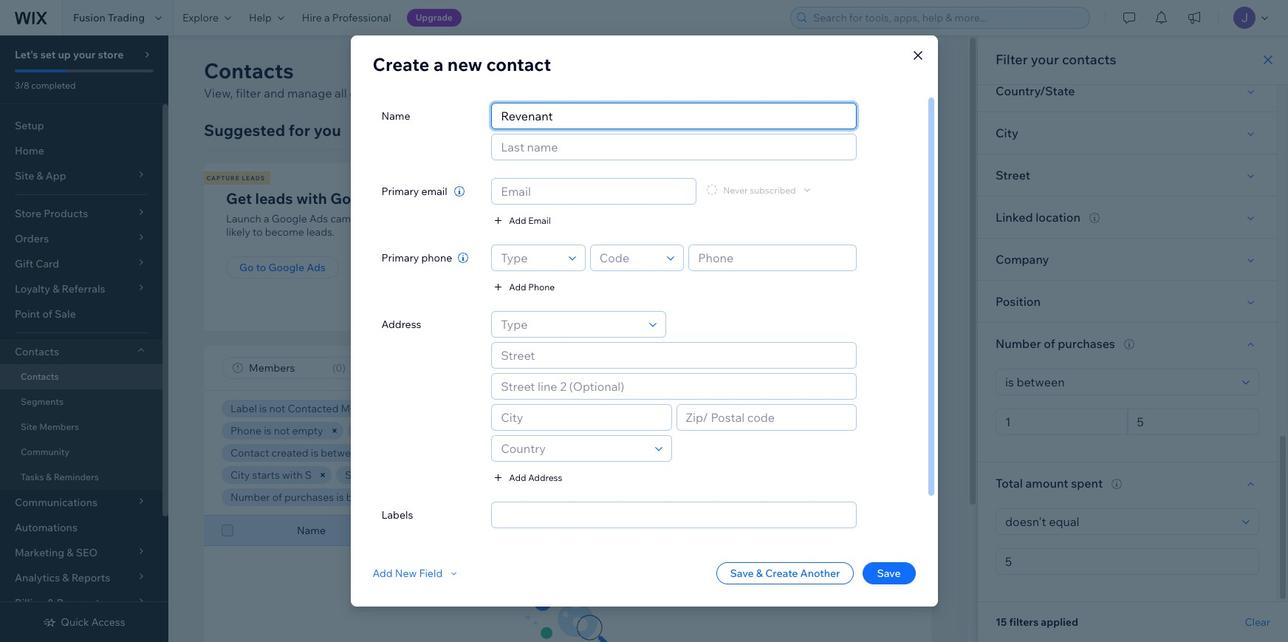 Task type: describe. For each thing, give the bounding box(es) containing it.
purchases for number of purchases
[[1058, 336, 1116, 351]]

list containing get leads with google ads
[[202, 163, 1030, 331]]

Enter a value number field
[[1001, 549, 1255, 574]]

quick
[[61, 616, 89, 629]]

total for total amount spent
[[996, 476, 1023, 491]]

label is not contacted me and customers
[[231, 402, 432, 415]]

1 vertical spatial google
[[272, 212, 307, 225]]

create contact
[[829, 64, 914, 78]]

filter for filter
[[658, 361, 684, 375]]

community
[[21, 446, 70, 457]]

file.
[[665, 225, 682, 239]]

primary phone
[[382, 251, 452, 265]]

phone is not empty
[[231, 424, 323, 437]]

add for add address
[[509, 472, 527, 483]]

site's
[[391, 86, 418, 101]]

create a new contact
[[373, 53, 551, 75]]

created
[[272, 446, 309, 460]]

0 horizontal spatial address
[[382, 318, 422, 331]]

people
[[425, 212, 458, 225]]

empty for phone is not empty
[[292, 424, 323, 437]]

filter
[[236, 86, 261, 101]]

hire a professional
[[302, 11, 391, 24]]

your inside grow your contact list add contacts by importing them via gmail or a csv file.
[[683, 189, 715, 208]]

save & create another
[[730, 567, 841, 580]]

primary for primary email
[[382, 185, 419, 198]]

member status
[[863, 524, 936, 537]]

2 type field from the top
[[497, 312, 645, 337]]

doesn't
[[546, 469, 581, 482]]

more
[[574, 86, 602, 101]]

contacts inside grow your contact list add contacts by importing them via gmail or a csv file.
[[664, 212, 706, 225]]

is left inactive
[[831, 402, 839, 415]]

position
[[996, 294, 1041, 309]]

capture
[[207, 174, 240, 182]]

1 5 from the left
[[419, 491, 425, 504]]

inactive
[[841, 402, 878, 415]]

add address
[[509, 472, 563, 483]]

empty for street is not empty
[[406, 469, 437, 482]]

community link
[[0, 440, 163, 465]]

reminders
[[54, 471, 99, 483]]

add for add phone
[[509, 281, 527, 292]]

view,
[[204, 86, 233, 101]]

point of sale link
[[0, 302, 163, 327]]

90
[[633, 446, 646, 460]]

list
[[775, 189, 797, 208]]

email for email subscriber status is never subscribed
[[465, 402, 492, 415]]

contacts button
[[0, 339, 163, 364]]

leads
[[242, 174, 265, 182]]

get
[[622, 174, 636, 182]]

is left jacob
[[589, 424, 597, 437]]

0 vertical spatial clear button
[[612, 488, 656, 506]]

2 5 from the left
[[582, 491, 588, 504]]

contacts link
[[0, 364, 163, 389]]

0 vertical spatial ads
[[386, 189, 413, 208]]

not for street is not empty
[[387, 469, 403, 482]]

label
[[231, 402, 257, 415]]

add phone button
[[492, 280, 555, 293]]

suggested for you
[[204, 120, 341, 140]]

& for reminders
[[46, 471, 52, 483]]

not down doesn't
[[563, 491, 579, 504]]

and right me
[[359, 402, 377, 415]]

select an option field for total amount spent
[[1001, 509, 1239, 534]]

filters
[[1010, 616, 1039, 629]]

leads
[[255, 189, 293, 208]]

total amount spent
[[996, 476, 1103, 491]]

hickory
[[644, 469, 681, 482]]

city for city
[[996, 126, 1019, 140]]

location for linked location
[[1036, 210, 1081, 225]]

birthdate
[[537, 446, 582, 460]]

total for total amount spent is not 5
[[458, 491, 481, 504]]

home link
[[0, 138, 163, 163]]

members
[[39, 421, 79, 432]]

select an option field for number of purchases
[[1001, 369, 1239, 395]]

filter your contacts
[[996, 51, 1117, 68]]

hire a professional link
[[293, 0, 400, 35]]

City field
[[497, 405, 667, 430]]

Street line 2 (Optional) field
[[497, 374, 852, 399]]

site members link
[[0, 415, 163, 440]]

to inside 'button'
[[256, 261, 266, 274]]

amount for total amount spent is not 5
[[484, 491, 521, 504]]

deliverability
[[734, 402, 797, 415]]

a inside hire a professional link
[[324, 11, 330, 24]]

csv
[[641, 225, 663, 239]]

is up s
[[311, 446, 319, 460]]

1 vertical spatial ads
[[310, 212, 328, 225]]

point
[[15, 307, 40, 321]]

labels
[[382, 508, 413, 522]]

0 vertical spatial between
[[321, 446, 363, 460]]

them
[[772, 212, 797, 225]]

city starts with s
[[231, 469, 312, 482]]

address inside button
[[528, 472, 563, 483]]

purchases for number of purchases is between 1 and 5
[[285, 491, 334, 504]]

number of purchases
[[996, 336, 1116, 351]]

Country field
[[497, 436, 651, 461]]

set
[[40, 48, 56, 61]]

learn more button
[[540, 84, 602, 102]]

To number field
[[1133, 409, 1255, 435]]

0 vertical spatial clear
[[623, 491, 645, 503]]

hire
[[302, 11, 322, 24]]

assignee
[[542, 424, 587, 437]]

0 vertical spatial contacts
[[1063, 51, 1117, 68]]

spent for total amount spent is not 5
[[523, 491, 551, 504]]

3/8
[[15, 80, 29, 91]]

Unsaved view field
[[245, 358, 328, 378]]

phone inside button
[[528, 281, 555, 292]]

professional
[[332, 11, 391, 24]]

1 vertical spatial clear button
[[1246, 616, 1271, 629]]

add email
[[509, 215, 551, 226]]

your inside contacts view, filter and manage all of your site's customers and leads. learn more
[[363, 86, 388, 101]]

not for label is not contacted me and customers
[[269, 402, 285, 415]]

is up starts
[[264, 424, 272, 437]]

company
[[996, 252, 1050, 267]]

site members
[[21, 421, 79, 432]]

filter for filter your contacts
[[996, 51, 1028, 68]]

to left target
[[381, 212, 391, 225]]

you
[[314, 120, 341, 140]]

save for save
[[877, 567, 901, 580]]

is left 1
[[336, 491, 344, 504]]

of for number of purchases
[[1044, 336, 1056, 351]]

15 filters applied
[[996, 616, 1079, 629]]

status down "search..." field
[[799, 402, 829, 415]]

of for number of purchases is between 1 and 5
[[273, 491, 282, 504]]

spent for total amount spent
[[1072, 476, 1103, 491]]

or
[[846, 212, 856, 225]]

First name field
[[497, 103, 852, 129]]

member for member status is not a member
[[357, 424, 398, 437]]

1 type field from the top
[[497, 245, 564, 270]]

applied
[[1041, 616, 1079, 629]]

2 2023 from the left
[[487, 446, 511, 460]]

and down the member status is not a member
[[429, 446, 447, 460]]

field
[[419, 567, 443, 580]]

get leads with google ads launch a google ads campaign to target people likely to become leads.
[[226, 189, 458, 239]]

me
[[341, 402, 356, 415]]

country/state
[[996, 84, 1076, 98]]

number of purchases is between 1 and 5
[[231, 491, 425, 504]]

status up save button
[[906, 524, 936, 537]]

number for number of purchases is between 1 and 5
[[231, 491, 270, 504]]

phone
[[422, 251, 452, 265]]

is down customers
[[432, 424, 440, 437]]

quick access button
[[43, 616, 125, 629]]

your inside sidebar element
[[73, 48, 96, 61]]

via
[[800, 212, 813, 225]]

never
[[589, 402, 617, 415]]

a left member
[[460, 424, 466, 437]]

leads. inside contacts view, filter and manage all of your site's customers and leads. learn more
[[505, 86, 537, 101]]

From number field
[[1001, 409, 1123, 435]]

primary for primary phone
[[382, 251, 419, 265]]

simon
[[632, 424, 663, 437]]

setup link
[[0, 113, 163, 138]]

email deliverability status is inactive
[[706, 402, 878, 415]]

access
[[91, 616, 125, 629]]

automations
[[15, 521, 78, 534]]

location for linked location doesn't equal any of hickory drive
[[505, 469, 543, 482]]

0 horizontal spatial contact
[[231, 446, 269, 460]]

and right "filter" on the top left of page
[[264, 86, 285, 101]]

add for add email
[[509, 215, 527, 226]]

help
[[249, 11, 272, 24]]

Search... field
[[755, 358, 909, 378]]



Task type: locate. For each thing, give the bounding box(es) containing it.
0 horizontal spatial contact
[[487, 53, 551, 75]]

add down add email button
[[509, 281, 527, 292]]

automations link
[[0, 515, 163, 540]]

1 dec from the left
[[365, 446, 384, 460]]

customers
[[379, 402, 432, 415]]

1 vertical spatial member
[[863, 524, 904, 537]]

not for phone is not empty
[[274, 424, 290, 437]]

0 vertical spatial with
[[296, 189, 327, 208]]

city down country/state
[[996, 126, 1019, 140]]

contacts
[[204, 58, 294, 84], [690, 261, 735, 274], [15, 345, 59, 358], [21, 371, 59, 382]]

linked down 10, at the bottom of the page
[[470, 469, 502, 482]]

0 vertical spatial contact
[[487, 53, 551, 75]]

1 horizontal spatial clear button
[[1246, 616, 1271, 629]]

member for member status
[[863, 524, 904, 537]]

not left member
[[442, 424, 458, 437]]

leads.
[[505, 86, 537, 101], [307, 225, 335, 239]]

contacts
[[661, 174, 700, 182]]

s
[[305, 469, 312, 482]]

assignee is jacob simon
[[542, 424, 663, 437]]

email down email field
[[528, 215, 551, 226]]

with for google
[[296, 189, 327, 208]]

1 horizontal spatial contact
[[718, 189, 772, 208]]

1 vertical spatial between
[[346, 491, 389, 504]]

capture leads
[[207, 174, 265, 182]]

member
[[357, 424, 398, 437], [863, 524, 904, 537]]

0 horizontal spatial &
[[46, 471, 52, 483]]

1 horizontal spatial purchases
[[1058, 336, 1116, 351]]

1 horizontal spatial clear
[[1246, 616, 1271, 629]]

is left never at the left
[[579, 402, 587, 415]]

email for email deliverability status is inactive
[[706, 402, 732, 415]]

ads left campaign
[[310, 212, 328, 225]]

0 vertical spatial address
[[382, 318, 422, 331]]

site
[[21, 421, 37, 432]]

create inside button
[[829, 64, 867, 78]]

amount down add address button
[[484, 491, 521, 504]]

contact inside button
[[869, 64, 914, 78]]

linked for linked location
[[996, 210, 1034, 225]]

1 horizontal spatial phone
[[528, 281, 555, 292]]

google up campaign
[[331, 189, 382, 208]]

phone for phone is not empty
[[231, 424, 262, 437]]

empty down contacted
[[292, 424, 323, 437]]

0 horizontal spatial location
[[505, 469, 543, 482]]

0 horizontal spatial empty
[[292, 424, 323, 437]]

& inside button
[[757, 567, 763, 580]]

0 horizontal spatial create
[[373, 53, 430, 75]]

contact inside grow your contact list add contacts by importing them via gmail or a csv file.
[[718, 189, 772, 208]]

1 vertical spatial name
[[297, 524, 326, 537]]

ads up target
[[386, 189, 413, 208]]

1 vertical spatial address
[[528, 472, 563, 483]]

and right 1
[[398, 491, 416, 504]]

type field down add phone
[[497, 312, 645, 337]]

street for street
[[996, 168, 1031, 183]]

status
[[547, 402, 577, 415], [799, 402, 829, 415], [400, 424, 430, 437], [906, 524, 936, 537]]

email down total amount spent is not 5
[[463, 524, 489, 537]]

dec left 10, at the bottom of the page
[[450, 446, 469, 460]]

1 2023 from the left
[[403, 446, 427, 460]]

name down number of purchases is between 1 and 5
[[297, 524, 326, 537]]

add for add new field
[[373, 567, 393, 580]]

0 vertical spatial &
[[46, 471, 52, 483]]

2 horizontal spatial create
[[829, 64, 867, 78]]

ads inside 'button'
[[307, 261, 326, 274]]

0 horizontal spatial member
[[357, 424, 398, 437]]

1 horizontal spatial filter
[[996, 51, 1028, 68]]

contacts up segments
[[21, 371, 59, 382]]

contacts
[[1063, 51, 1117, 68], [664, 212, 706, 225]]

0 vertical spatial number
[[996, 336, 1042, 351]]

1 vertical spatial location
[[505, 469, 543, 482]]

type field up add phone
[[497, 245, 564, 270]]

to right likely
[[253, 225, 263, 239]]

1 vertical spatial type field
[[497, 312, 645, 337]]

subscriber
[[494, 402, 545, 415]]

Zip/ Postal code field
[[682, 405, 852, 430]]

number down starts
[[231, 491, 270, 504]]

add inside grow your contact list add contacts by importing them via gmail or a csv file.
[[641, 212, 661, 225]]

location
[[1036, 210, 1081, 225], [505, 469, 543, 482]]

5 right 1
[[419, 491, 425, 504]]

of for point of sale
[[42, 307, 52, 321]]

save & create another button
[[717, 562, 854, 585]]

1 horizontal spatial address
[[528, 472, 563, 483]]

Last name field
[[497, 134, 852, 160]]

0 vertical spatial empty
[[292, 424, 323, 437]]

location up total amount spent is not 5
[[505, 469, 543, 482]]

starts
[[252, 469, 280, 482]]

name down site's
[[382, 109, 410, 123]]

address down birthdate
[[528, 472, 563, 483]]

let's set up your store
[[15, 48, 124, 61]]

create for create contact
[[829, 64, 867, 78]]

learn
[[540, 86, 571, 101]]

and down new
[[481, 86, 502, 101]]

Email field
[[497, 179, 692, 204]]

2 vertical spatial address
[[735, 524, 774, 537]]

tasks
[[21, 471, 44, 483]]

1 vertical spatial select an option field
[[1001, 509, 1239, 534]]

Type field
[[497, 245, 564, 270], [497, 312, 645, 337]]

1 vertical spatial &
[[757, 567, 763, 580]]

go to google ads button
[[226, 256, 339, 279]]

amount for total amount spent
[[1026, 476, 1069, 491]]

1 horizontal spatial location
[[1036, 210, 1081, 225]]

1 vertical spatial primary
[[382, 251, 419, 265]]

name
[[382, 109, 410, 123], [297, 524, 326, 537]]

a inside grow your contact list add contacts by importing them via gmail or a csv file.
[[859, 212, 864, 225]]

0 vertical spatial linked
[[996, 210, 1034, 225]]

0 horizontal spatial dec
[[365, 446, 384, 460]]

number down the position
[[996, 336, 1042, 351]]

& left another
[[757, 567, 763, 580]]

ads down 'get leads with google ads launch a google ads campaign to target people likely to become leads.' at the left top of page
[[307, 261, 326, 274]]

1 horizontal spatial contacts
[[1063, 51, 1117, 68]]

contact
[[869, 64, 914, 78], [231, 446, 269, 460]]

in
[[584, 446, 593, 460]]

1 horizontal spatial 5
[[582, 491, 588, 504]]

&
[[46, 471, 52, 483], [757, 567, 763, 580]]

phone down add email
[[528, 281, 555, 292]]

status up assignee
[[547, 402, 577, 415]]

linked location
[[996, 210, 1081, 225]]

member
[[468, 424, 509, 437]]

1 horizontal spatial dec
[[450, 446, 469, 460]]

save button
[[863, 562, 916, 585]]

1 vertical spatial contact
[[718, 189, 772, 208]]

more
[[638, 174, 659, 182]]

1 vertical spatial city
[[231, 469, 250, 482]]

email
[[528, 215, 551, 226], [465, 402, 492, 415], [706, 402, 732, 415], [463, 524, 489, 537]]

total amount spent is not 5
[[458, 491, 588, 504]]

a down leads
[[264, 212, 269, 225]]

empty down the member status is not a member
[[406, 469, 437, 482]]

street for street is not empty
[[345, 469, 375, 482]]

filter up country/state
[[996, 51, 1028, 68]]

address
[[382, 318, 422, 331], [528, 472, 563, 483], [735, 524, 774, 537]]

jacob
[[599, 424, 630, 437]]

go
[[239, 261, 254, 274]]

1 vertical spatial with
[[282, 469, 303, 482]]

street down contact created is between dec 22, 2023 and dec 10, 2023 at left
[[345, 469, 375, 482]]

member up save button
[[863, 524, 904, 537]]

0 horizontal spatial number
[[231, 491, 270, 504]]

2 primary from the top
[[382, 251, 419, 265]]

email up member
[[465, 402, 492, 415]]

1 horizontal spatial amount
[[1026, 476, 1069, 491]]

leads. inside 'get leads with google ads launch a google ads campaign to target people likely to become leads.'
[[307, 225, 335, 239]]

spent down add address
[[523, 491, 551, 504]]

Select an option field
[[1001, 369, 1239, 395], [1001, 509, 1239, 534]]

0 vertical spatial purchases
[[1058, 336, 1116, 351]]

likely
[[226, 225, 251, 239]]

2023 right 22,
[[403, 446, 427, 460]]

contact up the learn
[[487, 53, 551, 75]]

0 vertical spatial name
[[382, 109, 410, 123]]

not up phone is not empty
[[269, 402, 285, 415]]

subscribed
[[619, 402, 673, 415]]

is right label on the bottom of page
[[259, 402, 267, 415]]

member up contact created is between dec 22, 2023 and dec 10, 2023 at left
[[357, 424, 398, 437]]

manage
[[287, 86, 332, 101]]

a right the or
[[859, 212, 864, 225]]

0 vertical spatial leads.
[[505, 86, 537, 101]]

sidebar element
[[0, 35, 168, 642]]

1 vertical spatial leads.
[[307, 225, 335, 239]]

create
[[373, 53, 430, 75], [829, 64, 867, 78], [766, 567, 798, 580]]

1 horizontal spatial &
[[757, 567, 763, 580]]

0 vertical spatial street
[[996, 168, 1031, 183]]

1 vertical spatial contacts
[[664, 212, 706, 225]]

go to google ads
[[239, 261, 326, 274]]

1
[[391, 491, 396, 504]]

email left deliverability
[[706, 402, 732, 415]]

0 vertical spatial contact
[[869, 64, 914, 78]]

1 horizontal spatial number
[[996, 336, 1042, 351]]

your
[[73, 48, 96, 61], [1031, 51, 1060, 68], [363, 86, 388, 101], [683, 189, 715, 208]]

create for create a new contact
[[373, 53, 430, 75]]

of inside contacts view, filter and manage all of your site's customers and leads. learn more
[[350, 86, 361, 101]]

add up total amount spent is not 5
[[509, 472, 527, 483]]

import
[[655, 261, 688, 274]]

contacted
[[288, 402, 339, 415]]

add up "add phone" button
[[509, 215, 527, 226]]

the
[[595, 446, 611, 460]]

not up the created
[[274, 424, 290, 437]]

dec
[[365, 446, 384, 460], [450, 446, 469, 460]]

amount down from number field at bottom
[[1026, 476, 1069, 491]]

2 save from the left
[[877, 567, 901, 580]]

completed
[[31, 80, 76, 91]]

with for s
[[282, 469, 303, 482]]

& for create
[[757, 567, 763, 580]]

1 horizontal spatial spent
[[1072, 476, 1103, 491]]

0 vertical spatial google
[[331, 189, 382, 208]]

1 horizontal spatial street
[[996, 168, 1031, 183]]

0 horizontal spatial amount
[[484, 491, 521, 504]]

google
[[331, 189, 382, 208], [272, 212, 307, 225], [269, 261, 305, 274]]

contacts left by
[[664, 212, 706, 225]]

0 horizontal spatial clear
[[623, 491, 645, 503]]

2 select an option field from the top
[[1001, 509, 1239, 534]]

None checkbox
[[222, 522, 234, 539]]

import contacts
[[655, 261, 735, 274]]

contacts inside contacts dropdown button
[[15, 345, 59, 358]]

0 horizontal spatial total
[[458, 491, 481, 504]]

with inside 'get leads with google ads launch a google ads campaign to target people likely to become leads.'
[[296, 189, 327, 208]]

your left site's
[[363, 86, 388, 101]]

create inside button
[[766, 567, 798, 580]]

contacts down 'point of sale'
[[15, 345, 59, 358]]

0 horizontal spatial spent
[[523, 491, 551, 504]]

list
[[202, 163, 1030, 331]]

1 save from the left
[[730, 567, 754, 580]]

1 horizontal spatial total
[[996, 476, 1023, 491]]

1 horizontal spatial name
[[382, 109, 410, 123]]

linked location doesn't equal any of hickory drive
[[470, 469, 709, 482]]

2 horizontal spatial phone
[[599, 524, 630, 537]]

0 horizontal spatial save
[[730, 567, 754, 580]]

location up company
[[1036, 210, 1081, 225]]

primary left phone
[[382, 251, 419, 265]]

1 vertical spatial purchases
[[285, 491, 334, 504]]

contacts inside import contacts button
[[690, 261, 735, 274]]

0 horizontal spatial linked
[[470, 469, 502, 482]]

contacts right import
[[690, 261, 735, 274]]

1 horizontal spatial contact
[[869, 64, 914, 78]]

0 vertical spatial select an option field
[[1001, 369, 1239, 395]]

1 horizontal spatial 2023
[[487, 446, 511, 460]]

your up by
[[683, 189, 715, 208]]

your up country/state
[[1031, 51, 1060, 68]]

contacts up "filter" on the top left of page
[[204, 58, 294, 84]]

not down 22,
[[387, 469, 403, 482]]

1 horizontal spatial member
[[863, 524, 904, 537]]

1 horizontal spatial save
[[877, 567, 901, 580]]

contact up importing
[[718, 189, 772, 208]]

2 dec from the left
[[450, 446, 469, 460]]

with
[[296, 189, 327, 208], [282, 469, 303, 482]]

filter button
[[632, 357, 697, 379]]

2 vertical spatial phone
[[599, 524, 630, 537]]

contacts up country/state
[[1063, 51, 1117, 68]]

2 horizontal spatial address
[[735, 524, 774, 537]]

1 select an option field from the top
[[1001, 369, 1239, 395]]

primary up target
[[382, 185, 419, 198]]

your right up
[[73, 48, 96, 61]]

email inside button
[[528, 215, 551, 226]]

linked up company
[[996, 210, 1034, 225]]

5 down the linked location doesn't equal any of hickory drive
[[582, 491, 588, 504]]

contacts view, filter and manage all of your site's customers and leads. learn more
[[204, 58, 602, 101]]

street is not empty
[[345, 469, 437, 482]]

0 horizontal spatial clear button
[[612, 488, 656, 506]]

with left s
[[282, 469, 303, 482]]

clear button
[[612, 488, 656, 506], [1246, 616, 1271, 629]]

1 horizontal spatial leads.
[[505, 86, 537, 101]]

phone down label on the bottom of page
[[231, 424, 262, 437]]

1 primary from the top
[[382, 185, 419, 198]]

of
[[350, 86, 361, 101], [42, 307, 52, 321], [1044, 336, 1056, 351], [632, 469, 642, 482], [273, 491, 282, 504]]

not
[[269, 402, 285, 415], [274, 424, 290, 437], [442, 424, 458, 437], [387, 469, 403, 482], [563, 491, 579, 504]]

status down customers
[[400, 424, 430, 437]]

tasks & reminders link
[[0, 465, 163, 490]]

phone for phone
[[599, 524, 630, 537]]

1 vertical spatial empty
[[406, 469, 437, 482]]

0 horizontal spatial name
[[297, 524, 326, 537]]

linked for linked location doesn't equal any of hickory drive
[[470, 469, 502, 482]]

birthdate in the last 90 days
[[537, 446, 671, 460]]

0 horizontal spatial 2023
[[403, 446, 427, 460]]

0 vertical spatial phone
[[528, 281, 555, 292]]

0 vertical spatial city
[[996, 126, 1019, 140]]

contacts inside "contacts" link
[[21, 371, 59, 382]]

suggested
[[204, 120, 285, 140]]

help button
[[240, 0, 293, 35]]

( 0 )
[[332, 361, 346, 375]]

contact
[[487, 53, 551, 75], [718, 189, 772, 208]]

1 vertical spatial filter
[[658, 361, 684, 375]]

save for save & create another
[[730, 567, 754, 580]]

2 vertical spatial ads
[[307, 261, 326, 274]]

add left new
[[373, 567, 393, 580]]

is
[[259, 402, 267, 415], [579, 402, 587, 415], [831, 402, 839, 415], [264, 424, 272, 437], [432, 424, 440, 437], [589, 424, 597, 437], [311, 446, 319, 460], [377, 469, 385, 482], [336, 491, 344, 504], [553, 491, 561, 504]]

any
[[613, 469, 630, 482]]

1 horizontal spatial create
[[766, 567, 798, 580]]

all
[[335, 86, 347, 101]]

new
[[395, 567, 417, 580]]

None field
[[506, 503, 852, 528]]

& inside sidebar element
[[46, 471, 52, 483]]

leads. right become
[[307, 225, 335, 239]]

0 horizontal spatial 5
[[419, 491, 425, 504]]

Code field
[[595, 245, 663, 270]]

0 horizontal spatial street
[[345, 469, 375, 482]]

street up linked location
[[996, 168, 1031, 183]]

1 horizontal spatial empty
[[406, 469, 437, 482]]

select an option field up the "enter a value" "number field"
[[1001, 509, 1239, 534]]

is down contact created is between dec 22, 2023 and dec 10, 2023 at left
[[377, 469, 385, 482]]

clear
[[623, 491, 645, 503], [1246, 616, 1271, 629]]

email for email
[[463, 524, 489, 537]]

0 vertical spatial type field
[[497, 245, 564, 270]]

with right leads
[[296, 189, 327, 208]]

is down doesn't
[[553, 491, 561, 504]]

(
[[332, 361, 336, 375]]

add new field
[[373, 567, 443, 580]]

spent down from number field at bottom
[[1072, 476, 1103, 491]]

0 horizontal spatial filter
[[658, 361, 684, 375]]

quick access
[[61, 616, 125, 629]]

Street field
[[497, 343, 852, 368]]

between down me
[[321, 446, 363, 460]]

leads. left the learn
[[505, 86, 537, 101]]

Search for tools, apps, help & more... field
[[809, 7, 1086, 28]]

to right go
[[256, 261, 266, 274]]

add new field button
[[373, 567, 461, 580]]

contacts inside contacts view, filter and manage all of your site's customers and leads. learn more
[[204, 58, 294, 84]]

0 horizontal spatial purchases
[[285, 491, 334, 504]]

1 vertical spatial phone
[[231, 424, 262, 437]]

city for city starts with s
[[231, 469, 250, 482]]

grow your contact list add contacts by importing them via gmail or a csv file.
[[641, 189, 864, 239]]

of inside sidebar element
[[42, 307, 52, 321]]

between left 1
[[346, 491, 389, 504]]

0 vertical spatial primary
[[382, 185, 419, 198]]

0 horizontal spatial city
[[231, 469, 250, 482]]

number for number of purchases
[[996, 336, 1042, 351]]

1 vertical spatial clear
[[1246, 616, 1271, 629]]

import contacts button
[[641, 256, 748, 279]]

a left new
[[434, 53, 444, 75]]

& right tasks
[[46, 471, 52, 483]]

1 horizontal spatial city
[[996, 126, 1019, 140]]

filter inside button
[[658, 361, 684, 375]]

add down grow
[[641, 212, 661, 225]]

Phone field
[[694, 245, 852, 270]]

a
[[324, 11, 330, 24], [434, 53, 444, 75], [264, 212, 269, 225], [859, 212, 864, 225], [460, 424, 466, 437]]

dec left 22,
[[365, 446, 384, 460]]

select an option field up from number field at bottom
[[1001, 369, 1239, 395]]

1 horizontal spatial linked
[[996, 210, 1034, 225]]

phone
[[528, 281, 555, 292], [231, 424, 262, 437], [599, 524, 630, 537]]

a right hire
[[324, 11, 330, 24]]

15
[[996, 616, 1008, 629]]

spent
[[1072, 476, 1103, 491], [523, 491, 551, 504]]

address down the primary phone
[[382, 318, 422, 331]]

primary email
[[382, 185, 448, 198]]

a inside 'get leads with google ads launch a google ads campaign to target people likely to become leads.'
[[264, 212, 269, 225]]

phone down any
[[599, 524, 630, 537]]

22,
[[387, 446, 401, 460]]

last
[[613, 446, 631, 460]]

0 horizontal spatial phone
[[231, 424, 262, 437]]

google inside 'button'
[[269, 261, 305, 274]]

google down leads
[[272, 212, 307, 225]]

get more contacts
[[622, 174, 700, 182]]

store
[[98, 48, 124, 61]]



Task type: vqa. For each thing, say whether or not it's contained in the screenshot.
left "on"
no



